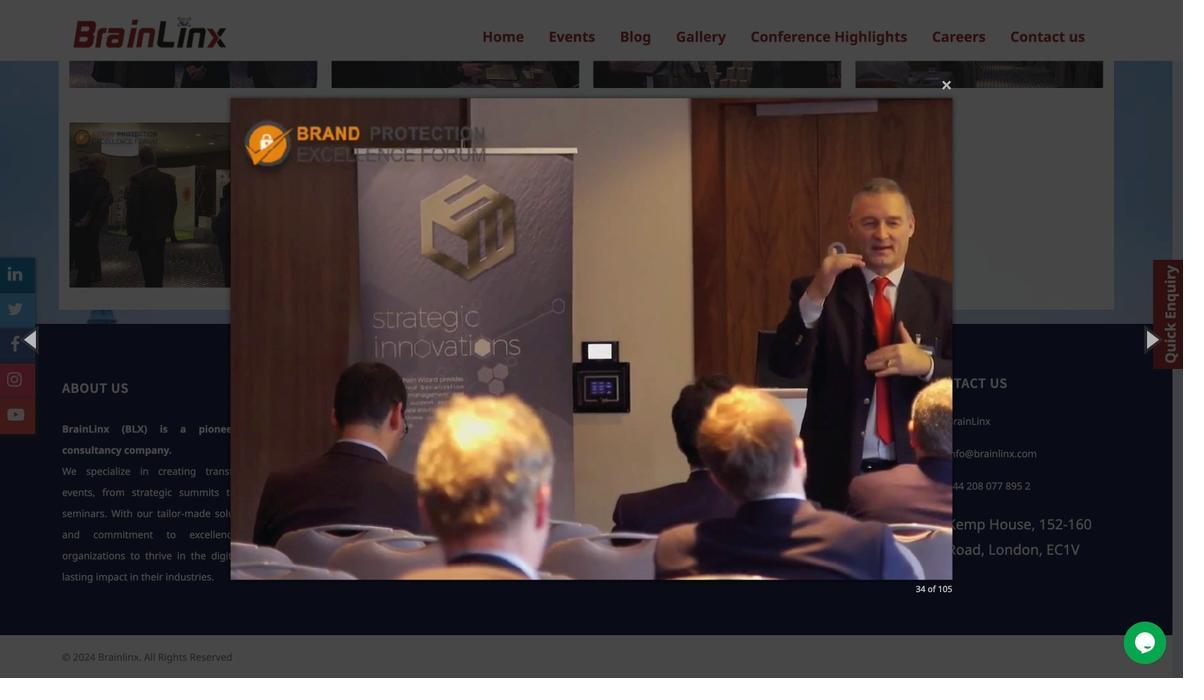 Task type: describe. For each thing, give the bounding box(es) containing it.
twitter image
[[8, 301, 23, 318]]

blx presentation4 image
[[231, 70, 953, 608]]



Task type: locate. For each thing, give the bounding box(es) containing it.
brainlinx logo image
[[70, 11, 228, 61]]

youtube play image
[[7, 406, 24, 423]]

instagram image
[[7, 371, 22, 388]]

facebook image
[[10, 336, 20, 353]]

linkedin image
[[8, 265, 22, 282]]



Task type: vqa. For each thing, say whether or not it's contained in the screenshot.
"brainlinx industry knowledge" image at the right
no



